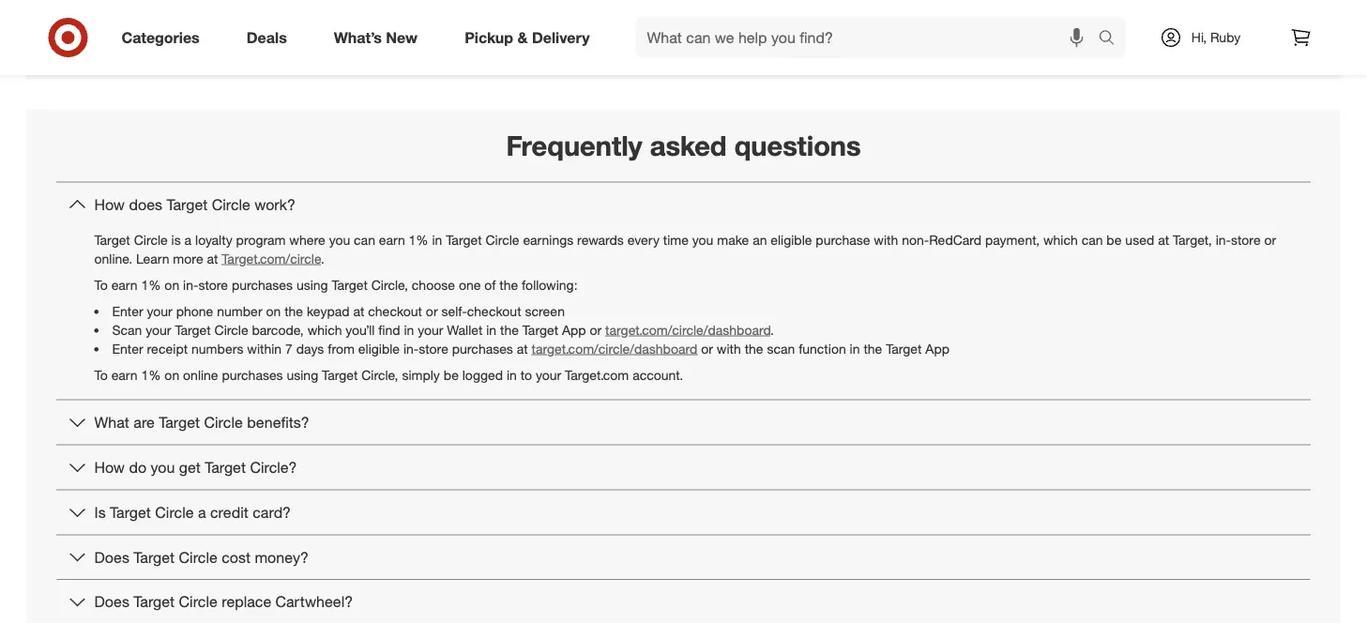 Task type: locate. For each thing, give the bounding box(es) containing it.
you'll
[[346, 322, 375, 338]]

the up barcode,
[[285, 303, 303, 319]]

with left scan in the bottom right of the page
[[717, 340, 741, 357]]

does
[[129, 196, 162, 214]]

1 vertical spatial 1%
[[141, 277, 161, 293]]

target.com/circle/dashboard link for .
[[606, 322, 771, 338]]

circle down online
[[204, 413, 243, 432]]

receipt
[[147, 340, 188, 357]]

2 vertical spatial purchases
[[222, 367, 283, 383]]

what are target circle benefits? button
[[57, 401, 1311, 445]]

in- up simply
[[404, 340, 419, 357]]

1 vertical spatial purchases
[[452, 340, 513, 357]]

0 vertical spatial .
[[321, 250, 325, 267]]

benefits?
[[247, 413, 310, 432]]

purchases down within
[[222, 367, 283, 383]]

2 vertical spatial 1%
[[141, 367, 161, 383]]

0 vertical spatial store
[[1232, 232, 1261, 248]]

earn down "online."
[[111, 277, 138, 293]]

0 vertical spatial target.com/circle/dashboard link
[[606, 322, 771, 338]]

target.com/circle/dashboard link
[[606, 322, 771, 338], [532, 340, 698, 357]]

1% up "choose" on the left of page
[[409, 232, 429, 248]]

eligible inside enter your phone number on the keypad at checkout or self-checkout screen scan your target circle barcode, which you'll find in your wallet in the target app or target.com/circle/dashboard . enter receipt numbers within 7 days from eligible in-store purchases at target.com/circle/dashboard or with the scan function in the target app
[[359, 340, 400, 357]]

app
[[562, 322, 586, 338], [926, 340, 950, 357]]

1 does from the top
[[94, 548, 129, 566]]

target right are
[[159, 413, 200, 432]]

0 vertical spatial on
[[165, 277, 179, 293]]

the right wallet
[[500, 322, 519, 338]]

purchases down wallet
[[452, 340, 513, 357]]

a inside dropdown button
[[198, 503, 206, 521]]

0 vertical spatial 1%
[[409, 232, 429, 248]]

. down where
[[321, 250, 325, 267]]

does for does target circle cost money?
[[94, 548, 129, 566]]

with left non-
[[874, 232, 899, 248]]

replace
[[222, 593, 271, 611]]

0 horizontal spatial can
[[354, 232, 375, 248]]

on up barcode,
[[266, 303, 281, 319]]

a
[[185, 232, 192, 248], [198, 503, 206, 521]]

1 horizontal spatial which
[[1044, 232, 1079, 248]]

what's new link
[[318, 17, 441, 58]]

in- right the target,
[[1216, 232, 1232, 248]]

make
[[718, 232, 749, 248]]

circle,
[[372, 277, 408, 293], [362, 367, 399, 383]]

money?
[[255, 548, 309, 566]]

you right time
[[693, 232, 714, 248]]

0 horizontal spatial a
[[185, 232, 192, 248]]

2 horizontal spatial you
[[693, 232, 714, 248]]

1 to from the top
[[94, 277, 108, 293]]

can
[[354, 232, 375, 248], [1082, 232, 1104, 248]]

eligible
[[768, 14, 816, 33], [771, 232, 813, 248], [359, 340, 400, 357]]

0 vertical spatial in-
[[1216, 232, 1232, 248]]

target.com/circle/dashboard up the target.com
[[532, 340, 698, 357]]

target down is target circle a credit card?
[[134, 548, 175, 566]]

deals
[[247, 28, 287, 47]]

or right the target,
[[1265, 232, 1277, 248]]

earn
[[379, 232, 405, 248], [111, 277, 138, 293], [111, 367, 138, 383]]

2 to from the top
[[94, 367, 108, 383]]

2 does from the top
[[94, 593, 129, 611]]

1 horizontal spatial can
[[1082, 232, 1104, 248]]

can up to earn 1% on in-store purchases using target circle, choose one of the following:
[[354, 232, 375, 248]]

how do you get target circle?
[[94, 458, 297, 477]]

a right is
[[185, 232, 192, 248]]

on down more
[[165, 277, 179, 293]]

target,
[[1174, 232, 1213, 248]]

target up keypad on the left
[[332, 277, 368, 293]]

at down loyalty
[[207, 250, 218, 267]]

2 vertical spatial eligible
[[359, 340, 400, 357]]

1 horizontal spatial checkout
[[467, 303, 522, 319]]

in left to
[[507, 367, 517, 383]]

target.com/circle/dashboard link up the target.com
[[532, 340, 698, 357]]

in right find
[[404, 322, 414, 338]]

1% for to earn 1% on in-store purchases using target circle, choose one of the following:
[[141, 277, 161, 293]]

how do you get target circle? button
[[57, 446, 1311, 490]]

1 horizontal spatial a
[[198, 503, 206, 521]]

earn for to earn 1% on in-store purchases using target circle, choose one of the following:
[[111, 277, 138, 293]]

1 vertical spatial earn
[[111, 277, 138, 293]]

2 horizontal spatial store
[[1232, 232, 1261, 248]]

1 horizontal spatial be
[[1107, 232, 1122, 248]]

checkout down of
[[467, 303, 522, 319]]

purchases inside enter your phone number on the keypad at checkout or self-checkout screen scan your target circle barcode, which you'll find in your wallet in the target app or target.com/circle/dashboard . enter receipt numbers within 7 days from eligible in-store purchases at target.com/circle/dashboard or with the scan function in the target app
[[452, 340, 513, 357]]

in up "choose" on the left of page
[[432, 232, 443, 248]]

store inside enter your phone number on the keypad at checkout or self-checkout screen scan your target circle barcode, which you'll find in your wallet in the target app or target.com/circle/dashboard . enter receipt numbers within 7 days from eligible in-store purchases at target.com/circle/dashboard or with the scan function in the target app
[[419, 340, 449, 357]]

scan
[[112, 322, 142, 338]]

target.com/circle/dashboard
[[606, 322, 771, 338], [532, 340, 698, 357]]

on down receipt at the bottom of the page
[[165, 367, 179, 383]]

can left used
[[1082, 232, 1104, 248]]

circle up loyalty
[[212, 196, 251, 214]]

you
[[329, 232, 350, 248], [693, 232, 714, 248], [151, 458, 175, 477]]

0 vertical spatial does
[[94, 548, 129, 566]]

a for credit
[[198, 503, 206, 521]]

2 checkout from the left
[[467, 303, 522, 319]]

to earn 1% on in-store purchases using target circle, choose one of the following:
[[94, 277, 578, 293]]

1 vertical spatial target.com/circle/dashboard
[[532, 340, 698, 357]]

or left scan in the bottom right of the page
[[702, 340, 713, 357]]

you right where
[[329, 232, 350, 248]]

earnings
[[514, 14, 572, 33], [523, 232, 574, 248]]

circle inside does target circle cost money? dropdown button
[[179, 548, 218, 566]]

1 how from the top
[[94, 196, 125, 214]]

how for how does target circle work?
[[94, 196, 125, 214]]

0 vertical spatial enter
[[112, 303, 143, 319]]

1 horizontal spatial in-
[[404, 340, 419, 357]]

using up keypad on the left
[[297, 277, 328, 293]]

what
[[94, 413, 129, 432]]

in right function
[[850, 340, 860, 357]]

2 vertical spatial in-
[[404, 340, 419, 357]]

to up what at the bottom of page
[[94, 367, 108, 383]]

be left used
[[1107, 232, 1122, 248]]

asked
[[650, 129, 727, 162]]

within
[[247, 340, 282, 357]]

0 horizontal spatial .
[[321, 250, 325, 267]]

. inside enter your phone number on the keypad at checkout or self-checkout screen scan your target circle barcode, which you'll find in your wallet in the target app or target.com/circle/dashboard . enter receipt numbers within 7 days from eligible in-store purchases at target.com/circle/dashboard or with the scan function in the target app
[[771, 322, 775, 338]]

pickup & delivery link
[[449, 17, 614, 58]]

1 vertical spatial be
[[444, 367, 459, 383]]

0 horizontal spatial app
[[562, 322, 586, 338]]

is
[[171, 232, 181, 248]]

with
[[874, 232, 899, 248], [717, 340, 741, 357]]

1 vertical spatial .
[[771, 322, 775, 338]]

circle down "number"
[[215, 322, 248, 338]]

scan
[[767, 340, 795, 357]]

learn
[[136, 250, 169, 267]]

be right simply
[[444, 367, 459, 383]]

circle inside enter your phone number on the keypad at checkout or self-checkout screen scan your target circle barcode, which you'll find in your wallet in the target app or target.com/circle/dashboard . enter receipt numbers within 7 days from eligible in-store purchases at target.com/circle/dashboard or with the scan function in the target app
[[215, 322, 248, 338]]

target.com/circle/dashboard up account.
[[606, 322, 771, 338]]

1 horizontal spatial store
[[419, 340, 449, 357]]

deals link
[[231, 17, 311, 58]]

1% down receipt at the bottom of the page
[[141, 367, 161, 383]]

0 vertical spatial be
[[1107, 232, 1122, 248]]

every
[[628, 232, 660, 248]]

1% for to earn 1% on online purchases using target circle, simply be logged in to your target.com account.
[[141, 367, 161, 383]]

simply
[[402, 367, 440, 383]]

purchases down target.com/circle link
[[232, 277, 293, 293]]

be
[[1107, 232, 1122, 248], [444, 367, 459, 383]]

payment,
[[986, 232, 1040, 248]]

eligible down find
[[359, 340, 400, 357]]

earnings up following:
[[523, 232, 574, 248]]

circle, left simply
[[362, 367, 399, 383]]

0 vertical spatial a
[[185, 232, 192, 248]]

purchases.
[[820, 14, 893, 33]]

questions
[[735, 129, 861, 162]]

0 vertical spatial eligible
[[768, 14, 816, 33]]

2 how from the top
[[94, 458, 125, 477]]

one
[[459, 277, 481, 293]]

1 horizontal spatial app
[[926, 340, 950, 357]]

how inside how do you get target circle? dropdown button
[[94, 458, 125, 477]]

1 vertical spatial app
[[926, 340, 950, 357]]

of
[[485, 277, 496, 293]]

screen
[[525, 303, 565, 319]]

1 horizontal spatial with
[[874, 232, 899, 248]]

2 horizontal spatial in-
[[1216, 232, 1232, 248]]

the left scan in the bottom right of the page
[[745, 340, 764, 357]]

do
[[129, 458, 147, 477]]

circle down does target circle cost money?
[[179, 593, 218, 611]]

. up scan in the bottom right of the page
[[771, 322, 775, 338]]

target right get
[[205, 458, 246, 477]]

earnings left and
[[514, 14, 572, 33]]

0 vertical spatial earn
[[379, 232, 405, 248]]

a for loyalty
[[185, 232, 192, 248]]

1 horizontal spatial .
[[771, 322, 775, 338]]

on
[[165, 277, 179, 293], [266, 303, 281, 319], [165, 367, 179, 383]]

your
[[147, 303, 173, 319], [146, 322, 171, 338], [418, 322, 444, 338], [536, 367, 562, 383]]

purchases
[[232, 277, 293, 293], [452, 340, 513, 357], [222, 367, 283, 383]]

using down days
[[287, 367, 318, 383]]

you inside how do you get target circle? dropdown button
[[151, 458, 175, 477]]

which right payment, at the right of page
[[1044, 232, 1079, 248]]

store right the target,
[[1232, 232, 1261, 248]]

earn up to earn 1% on in-store purchases using target circle, choose one of the following:
[[379, 232, 405, 248]]

2 vertical spatial on
[[165, 367, 179, 383]]

circle left cost
[[179, 548, 218, 566]]

target
[[167, 196, 208, 214], [94, 232, 130, 248], [446, 232, 482, 248], [332, 277, 368, 293], [175, 322, 211, 338], [523, 322, 559, 338], [886, 340, 922, 357], [322, 367, 358, 383], [159, 413, 200, 432], [205, 458, 246, 477], [110, 503, 151, 521], [134, 548, 175, 566], [134, 593, 175, 611]]

1 vertical spatial enter
[[112, 340, 143, 357]]

1 vertical spatial to
[[94, 367, 108, 383]]

how for how do you get target circle?
[[94, 458, 125, 477]]

checkout up find
[[368, 303, 422, 319]]

1 vertical spatial store
[[198, 277, 228, 293]]

1 vertical spatial on
[[266, 303, 281, 319]]

earn down scan
[[111, 367, 138, 383]]

1 vertical spatial with
[[717, 340, 741, 357]]

0 horizontal spatial be
[[444, 367, 459, 383]]

how inside how does target circle work? dropdown button
[[94, 196, 125, 214]]

1 vertical spatial circle,
[[362, 367, 399, 383]]

enter down scan
[[112, 340, 143, 357]]

how left do
[[94, 458, 125, 477]]

phone
[[176, 303, 213, 319]]

circle inside what are target circle benefits? dropdown button
[[204, 413, 243, 432]]

0 horizontal spatial in-
[[183, 277, 198, 293]]

1 vertical spatial earnings
[[523, 232, 574, 248]]

using
[[297, 277, 328, 293], [287, 367, 318, 383]]

the
[[500, 277, 518, 293], [285, 303, 303, 319], [500, 322, 519, 338], [745, 340, 764, 357], [864, 340, 883, 357]]

choose
[[412, 277, 455, 293]]

in- down more
[[183, 277, 198, 293]]

1 vertical spatial a
[[198, 503, 206, 521]]

how left does
[[94, 196, 125, 214]]

store up the phone
[[198, 277, 228, 293]]

the right of
[[500, 277, 518, 293]]

0 vertical spatial to
[[94, 277, 108, 293]]

a left credit
[[198, 503, 206, 521]]

target.com/circle .
[[222, 250, 325, 267]]

0 vertical spatial using
[[297, 277, 328, 293]]

target.com/circle/dashboard link for or with the scan function in the target app
[[532, 340, 698, 357]]

0 vertical spatial how
[[94, 196, 125, 214]]

to
[[94, 277, 108, 293], [94, 367, 108, 383]]

which
[[1044, 232, 1079, 248], [308, 322, 342, 338]]

circle inside is target circle a credit card? dropdown button
[[155, 503, 194, 521]]

does
[[94, 548, 129, 566], [94, 593, 129, 611]]

1% down learn in the left of the page
[[141, 277, 161, 293]]

store
[[1232, 232, 1261, 248], [198, 277, 228, 293], [419, 340, 449, 357]]

0 horizontal spatial you
[[151, 458, 175, 477]]

which inside target circle is a loyalty program where you can earn 1% in target circle earnings rewards every time you make an eligible purchase with non-redcard payment, which can be used at target, in-store or online. learn more at
[[1044, 232, 1079, 248]]

to for to earn 1% on online purchases using target circle, simply be logged in to your target.com account.
[[94, 367, 108, 383]]

1 vertical spatial target.com/circle/dashboard link
[[532, 340, 698, 357]]

enter up scan
[[112, 303, 143, 319]]

store up simply
[[419, 340, 449, 357]]

0 horizontal spatial checkout
[[368, 303, 422, 319]]

or up the target.com
[[590, 322, 602, 338]]

a inside target circle is a loyalty program where you can earn 1% in target circle earnings rewards every time you make an eligible purchase with non-redcard payment, which can be used at target, in-store or online. learn more at
[[185, 232, 192, 248]]

target.com/circle link
[[222, 250, 321, 267]]

0 vertical spatial which
[[1044, 232, 1079, 248]]

1 vertical spatial how
[[94, 458, 125, 477]]

0 horizontal spatial store
[[198, 277, 228, 293]]

1 vertical spatial which
[[308, 322, 342, 338]]

circle down get
[[155, 503, 194, 521]]

target right is
[[110, 503, 151, 521]]

at
[[1159, 232, 1170, 248], [207, 250, 218, 267], [353, 303, 365, 319], [517, 340, 528, 357]]

function
[[799, 340, 847, 357]]

you right do
[[151, 458, 175, 477]]

1 vertical spatial does
[[94, 593, 129, 611]]

2 vertical spatial earn
[[111, 367, 138, 383]]

circle, left "choose" on the left of page
[[372, 277, 408, 293]]

in
[[432, 232, 443, 248], [404, 322, 414, 338], [487, 322, 497, 338], [850, 340, 860, 357], [507, 367, 517, 383]]

target.com/circle/dashboard link up account.
[[606, 322, 771, 338]]

0 horizontal spatial which
[[308, 322, 342, 338]]

target down the phone
[[175, 322, 211, 338]]

on for store
[[165, 277, 179, 293]]

eligible right making on the top right
[[768, 14, 816, 33]]

1 vertical spatial eligible
[[771, 232, 813, 248]]

to down "online."
[[94, 277, 108, 293]]

2 vertical spatial store
[[419, 340, 449, 357]]

which down keypad on the left
[[308, 322, 342, 338]]

the right function
[[864, 340, 883, 357]]

eligible right the 'an'
[[771, 232, 813, 248]]

0 vertical spatial with
[[874, 232, 899, 248]]

how
[[94, 196, 125, 214], [94, 458, 125, 477]]

target down the from
[[322, 367, 358, 383]]

or left self-
[[426, 303, 438, 319]]

0 horizontal spatial with
[[717, 340, 741, 357]]

pickup
[[465, 28, 514, 47]]

target up "online."
[[94, 232, 130, 248]]

does target circle replace cartwheel? button
[[57, 580, 1311, 624]]



Task type: describe. For each thing, give the bounding box(es) containing it.
be inside target circle is a loyalty program where you can earn 1% in target circle earnings rewards every time you make an eligible purchase with non-redcard payment, which can be used at target, in-store or online. learn more at
[[1107, 232, 1122, 248]]

circle?
[[250, 458, 297, 477]]

frequently
[[507, 129, 643, 162]]

or inside target circle is a loyalty program where you can earn 1% in target circle earnings rewards every time you make an eligible purchase with non-redcard payment, which can be used at target, in-store or online. learn more at
[[1265, 232, 1277, 248]]

your up receipt at the bottom of the page
[[146, 322, 171, 338]]

card?
[[253, 503, 291, 521]]

following:
[[522, 277, 578, 293]]

target right function
[[886, 340, 922, 357]]

does target circle cost money?
[[94, 548, 309, 566]]

your down self-
[[418, 322, 444, 338]]

1 vertical spatial using
[[287, 367, 318, 383]]

target up one
[[446, 232, 482, 248]]

earnings inside target circle is a loyalty program where you can earn 1% in target circle earnings rewards every time you make an eligible purchase with non-redcard payment, which can be used at target, in-store or online. learn more at
[[523, 232, 574, 248]]

delivery
[[532, 28, 590, 47]]

days
[[296, 340, 324, 357]]

search button
[[1090, 17, 1136, 62]]

cartwheel?
[[276, 593, 353, 611]]

credit
[[210, 503, 249, 521]]

enter your phone number on the keypad at checkout or self-checkout screen scan your target circle barcode, which you'll find in your wallet in the target app or target.com/circle/dashboard . enter receipt numbers within 7 days from eligible in-store purchases at target.com/circle/dashboard or with the scan function in the target app
[[112, 303, 950, 357]]

store inside target circle is a loyalty program where you can earn 1% in target circle earnings rewards every time you make an eligible purchase with non-redcard payment, which can be used at target, in-store or online. learn more at
[[1232, 232, 1261, 248]]

what's
[[334, 28, 382, 47]]

target up is
[[167, 196, 208, 214]]

hi,
[[1192, 29, 1207, 46]]

track earnings and votes here after making eligible purchases.
[[475, 14, 893, 33]]

1 horizontal spatial you
[[329, 232, 350, 248]]

does target circle cost money? button
[[57, 535, 1311, 579]]

redcard
[[930, 232, 982, 248]]

with inside target circle is a loyalty program where you can earn 1% in target circle earnings rewards every time you make an eligible purchase with non-redcard payment, which can be used at target, in-store or online. learn more at
[[874, 232, 899, 248]]

to for to earn 1% on in-store purchases using target circle, choose one of the following:
[[94, 277, 108, 293]]

account.
[[633, 367, 684, 383]]

keypad
[[307, 303, 350, 319]]

pickup & delivery
[[465, 28, 590, 47]]

hi, ruby
[[1192, 29, 1241, 46]]

self-
[[442, 303, 467, 319]]

time
[[664, 232, 689, 248]]

rewards
[[577, 232, 624, 248]]

target.com/circle
[[222, 250, 321, 267]]

an
[[753, 232, 767, 248]]

making
[[715, 14, 764, 33]]

&
[[518, 28, 528, 47]]

find
[[379, 322, 400, 338]]

what's new
[[334, 28, 418, 47]]

from
[[328, 340, 355, 357]]

program
[[236, 232, 286, 248]]

is
[[94, 503, 106, 521]]

cost
[[222, 548, 251, 566]]

0 vertical spatial app
[[562, 322, 586, 338]]

number
[[217, 303, 262, 319]]

0 vertical spatial purchases
[[232, 277, 293, 293]]

how does target circle work?
[[94, 196, 296, 214]]

with inside enter your phone number on the keypad at checkout or self-checkout screen scan your target circle barcode, which you'll find in your wallet in the target app or target.com/circle/dashboard . enter receipt numbers within 7 days from eligible in-store purchases at target.com/circle/dashboard or with the scan function in the target app
[[717, 340, 741, 357]]

0 vertical spatial target.com/circle/dashboard
[[606, 322, 771, 338]]

to
[[521, 367, 532, 383]]

frequently asked questions
[[507, 129, 861, 162]]

search
[[1090, 30, 1136, 48]]

What can we help you find? suggestions appear below search field
[[636, 17, 1104, 58]]

here
[[646, 14, 676, 33]]

7
[[285, 340, 293, 357]]

non-
[[902, 232, 930, 248]]

ruby
[[1211, 29, 1241, 46]]

eligible inside target circle is a loyalty program where you can earn 1% in target circle earnings rewards every time you make an eligible purchase with non-redcard payment, which can be used at target, in-store or online. learn more at
[[771, 232, 813, 248]]

1 vertical spatial in-
[[183, 277, 198, 293]]

your right to
[[536, 367, 562, 383]]

target circle is a loyalty program where you can earn 1% in target circle earnings rewards every time you make an eligible purchase with non-redcard payment, which can be used at target, in-store or online. learn more at
[[94, 232, 1277, 267]]

target.com
[[565, 367, 629, 383]]

votes
[[606, 14, 642, 33]]

loyalty
[[195, 232, 233, 248]]

logged
[[463, 367, 503, 383]]

earn for to earn 1% on online purchases using target circle, simply be logged in to your target.com account.
[[111, 367, 138, 383]]

barcode,
[[252, 322, 304, 338]]

and
[[576, 14, 601, 33]]

2 can from the left
[[1082, 232, 1104, 248]]

in right wallet
[[487, 322, 497, 338]]

work?
[[255, 196, 296, 214]]

circle inside does target circle replace cartwheel? dropdown button
[[179, 593, 218, 611]]

in- inside enter your phone number on the keypad at checkout or self-checkout screen scan your target circle barcode, which you'll find in your wallet in the target app or target.com/circle/dashboard . enter receipt numbers within 7 days from eligible in-store purchases at target.com/circle/dashboard or with the scan function in the target app
[[404, 340, 419, 357]]

where
[[289, 232, 326, 248]]

2 enter from the top
[[112, 340, 143, 357]]

on inside enter your phone number on the keypad at checkout or self-checkout screen scan your target circle barcode, which you'll find in your wallet in the target app or target.com/circle/dashboard . enter receipt numbers within 7 days from eligible in-store purchases at target.com/circle/dashboard or with the scan function in the target app
[[266, 303, 281, 319]]

categories
[[122, 28, 200, 47]]

wallet
[[447, 322, 483, 338]]

get
[[179, 458, 201, 477]]

circle up of
[[486, 232, 520, 248]]

earn inside target circle is a loyalty program where you can earn 1% in target circle earnings rewards every time you make an eligible purchase with non-redcard payment, which can be used at target, in-store or online. learn more at
[[379, 232, 405, 248]]

numbers
[[192, 340, 244, 357]]

used
[[1126, 232, 1155, 248]]

how does target circle work? button
[[57, 183, 1311, 227]]

to earn 1% on online purchases using target circle, simply be logged in to your target.com account.
[[94, 367, 684, 383]]

new
[[386, 28, 418, 47]]

online.
[[94, 250, 133, 267]]

1 enter from the top
[[112, 303, 143, 319]]

at up you'll
[[353, 303, 365, 319]]

are
[[134, 413, 155, 432]]

after
[[680, 14, 711, 33]]

is target circle a credit card? button
[[57, 490, 1311, 534]]

your left the phone
[[147, 303, 173, 319]]

categories link
[[106, 17, 223, 58]]

online
[[183, 367, 218, 383]]

target down does target circle cost money?
[[134, 593, 175, 611]]

at up to
[[517, 340, 528, 357]]

0 vertical spatial earnings
[[514, 14, 572, 33]]

track
[[475, 14, 510, 33]]

1 can from the left
[[354, 232, 375, 248]]

0 vertical spatial circle,
[[372, 277, 408, 293]]

at right used
[[1159, 232, 1170, 248]]

in- inside target circle is a loyalty program where you can earn 1% in target circle earnings rewards every time you make an eligible purchase with non-redcard payment, which can be used at target, in-store or online. learn more at
[[1216, 232, 1232, 248]]

on for purchases
[[165, 367, 179, 383]]

circle inside how does target circle work? dropdown button
[[212, 196, 251, 214]]

1% inside target circle is a loyalty program where you can earn 1% in target circle earnings rewards every time you make an eligible purchase with non-redcard payment, which can be used at target, in-store or online. learn more at
[[409, 232, 429, 248]]

more
[[173, 250, 203, 267]]

does for does target circle replace cartwheel?
[[94, 593, 129, 611]]

purchase
[[816, 232, 871, 248]]

target down screen
[[523, 322, 559, 338]]

in inside target circle is a loyalty program where you can earn 1% in target circle earnings rewards every time you make an eligible purchase with non-redcard payment, which can be used at target, in-store or online. learn more at
[[432, 232, 443, 248]]

circle up learn in the left of the page
[[134, 232, 168, 248]]

which inside enter your phone number on the keypad at checkout or self-checkout screen scan your target circle barcode, which you'll find in your wallet in the target app or target.com/circle/dashboard . enter receipt numbers within 7 days from eligible in-store purchases at target.com/circle/dashboard or with the scan function in the target app
[[308, 322, 342, 338]]

1 checkout from the left
[[368, 303, 422, 319]]



Task type: vqa. For each thing, say whether or not it's contained in the screenshot.
'online-'
no



